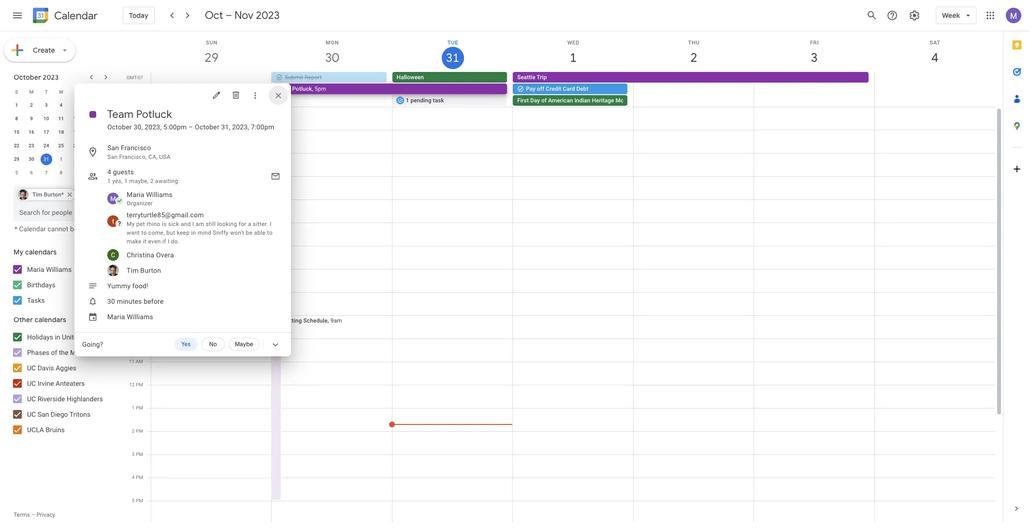 Task type: describe. For each thing, give the bounding box(es) containing it.
team potluck october 30, 2023, 5:00pm – october 31, 2023, 7:00pm
[[107, 108, 275, 131]]

21 element
[[100, 127, 112, 138]]

terryturtle85@gmail.com
[[127, 211, 204, 219]]

5pm
[[315, 86, 326, 92]]

am for 7 am
[[136, 267, 143, 272]]

26 element
[[70, 140, 82, 152]]

pm for 5 pm
[[136, 499, 143, 504]]

calendar element
[[31, 6, 98, 27]]

pm for 3 pm
[[136, 452, 143, 458]]

11 for november 11 element
[[103, 170, 109, 176]]

gmt-
[[127, 75, 138, 80]]

row containing 22
[[9, 139, 113, 153]]

7:00pm
[[251, 123, 275, 131]]

0 horizontal spatial october
[[14, 73, 41, 82]]

* for *
[[61, 192, 64, 198]]

november 4 element
[[100, 154, 112, 165]]

13
[[88, 116, 94, 121]]

my calendars list
[[2, 262, 120, 309]]

15 element
[[11, 127, 22, 138]]

yes button
[[175, 338, 198, 352]]

10 for 10 element on the top left
[[44, 116, 49, 121]]

sniffy
[[213, 230, 229, 237]]

keep
[[177, 230, 190, 237]]

1 down '12 pm'
[[132, 406, 135, 411]]

31,
[[221, 123, 231, 131]]

row containing 8
[[9, 112, 113, 126]]

terryturtle85@gmail.com, maybe attending, my pet rhino is sick and i am still looking for a sitter. i want to come, but keep in mind sniffy won't be able to make it even if i do. tree item
[[94, 209, 291, 248]]

17 element
[[41, 127, 52, 138]]

mon
[[326, 40, 339, 46]]

other calendars
[[14, 316, 66, 325]]

sun 29
[[204, 40, 218, 66]]

team for team potluck october 30, 2023, 5:00pm – october 31, 2023, 7:00pm
[[107, 108, 134, 121]]

1 pm
[[132, 406, 143, 411]]

6 am
[[132, 243, 143, 249]]

row group containing 1
[[9, 99, 113, 180]]

maria williams inside my calendars list
[[27, 266, 72, 274]]

fri
[[811, 40, 820, 46]]

sun
[[206, 40, 218, 46]]

4 up 5 pm
[[132, 476, 135, 481]]

30 minutes before
[[107, 298, 164, 306]]

row containing setting schedule
[[147, 107, 996, 523]]

4 down 28 element
[[104, 157, 107, 162]]

october 2023
[[14, 73, 59, 82]]

riverside
[[38, 396, 65, 403]]

12 pm
[[129, 383, 143, 388]]

awaiting
[[155, 178, 178, 185]]

1 vertical spatial 2023
[[43, 73, 59, 82]]

0 vertical spatial 8
[[15, 116, 18, 121]]

christina
[[127, 252, 154, 259]]

5 am
[[132, 220, 143, 225]]

diego
[[51, 411, 68, 419]]

it
[[143, 239, 147, 245]]

gmt-07
[[127, 75, 143, 80]]

7 for 7
[[45, 170, 48, 176]]

tim burton, selected option
[[16, 187, 77, 203]]

still
[[206, 221, 216, 228]]

1 left yes,
[[107, 178, 111, 185]]

4 pm
[[132, 476, 143, 481]]

uc for uc davis aggies
[[27, 365, 36, 373]]

debt
[[577, 86, 589, 92]]

1 down team potluck "heading"
[[132, 127, 135, 133]]

be inside 'terryturtle85@gmail.com my pet rhino is sick and i am still looking for a sitter. i want to come, but keep in mind sniffy won't be able to make it even if i do.'
[[246, 230, 253, 237]]

november 2 element
[[70, 154, 82, 165]]

today button
[[123, 4, 155, 27]]

3 inside 'fri 3'
[[811, 50, 818, 66]]

for
[[239, 221, 247, 228]]

maria inside maria williams organizer
[[127, 191, 144, 199]]

31 inside grid
[[446, 50, 459, 66]]

calendars for other calendars
[[35, 316, 66, 325]]

30 link
[[321, 47, 344, 69]]

am for 9 am
[[136, 313, 143, 318]]

1 horizontal spatial 2023
[[256, 9, 280, 22]]

3 link
[[804, 47, 826, 69]]

uc san diego tritons
[[27, 411, 91, 419]]

of inside button
[[542, 97, 547, 104]]

am for 3 am
[[136, 174, 143, 179]]

28 element
[[100, 140, 112, 152]]

31 inside cell
[[44, 157, 49, 162]]

1 down s
[[15, 103, 18, 108]]

if
[[163, 239, 166, 245]]

going?
[[82, 341, 103, 349]]

able
[[254, 230, 266, 237]]

maybe
[[235, 341, 254, 349]]

in inside the other calendars list
[[55, 334, 60, 342]]

31 cell
[[39, 153, 54, 166]]

29 inside "row"
[[14, 157, 19, 162]]

my calendars
[[14, 248, 57, 257]]

0 horizontal spatial be
[[70, 225, 77, 233]]

november 7 element
[[41, 167, 52, 179]]

first day of american indian heritage month button
[[513, 95, 633, 106]]

5 for 5 pm
[[132, 499, 135, 504]]

is
[[162, 221, 167, 228]]

team potluck heading
[[107, 108, 172, 121]]

states
[[83, 334, 102, 342]]

a
[[248, 221, 251, 228]]

phases
[[27, 349, 49, 357]]

1 inside wed 1
[[570, 50, 577, 66]]

yummy
[[107, 283, 131, 290]]

make
[[127, 239, 142, 245]]

grid containing 29
[[124, 31, 1004, 523]]

am for 2 am
[[136, 150, 143, 156]]

november 6 element
[[26, 167, 37, 179]]

9 am
[[132, 313, 143, 318]]

oct
[[205, 9, 223, 22]]

29 link
[[201, 47, 223, 69]]

maria inside my calendars list
[[27, 266, 44, 274]]

halloween
[[397, 74, 424, 81]]

november 11 element
[[100, 167, 112, 179]]

7 for 7 am
[[132, 267, 135, 272]]

4 down w
[[60, 103, 63, 108]]

williams inside my calendars list
[[46, 266, 72, 274]]

31, today element
[[41, 154, 52, 165]]

13 element
[[85, 113, 97, 125]]

organizer
[[127, 200, 153, 207]]

indian
[[575, 97, 591, 104]]

tasks
[[27, 297, 45, 305]]

want
[[127, 230, 140, 237]]

settings menu image
[[910, 10, 921, 21]]

san francisco san francisco, ca, usa
[[107, 144, 171, 161]]

show additional actions image
[[271, 341, 281, 350]]

1 horizontal spatial 6
[[90, 103, 92, 108]]

3 up 10 element on the top left
[[45, 103, 48, 108]]

1 right yes,
[[124, 178, 128, 185]]

2 horizontal spatial i
[[270, 221, 272, 228]]

tim burton
[[127, 267, 161, 275]]

seattle trip button
[[513, 72, 869, 83]]

uc irvine anteaters
[[27, 380, 85, 388]]

cell containing setting schedule
[[271, 107, 393, 523]]

even
[[148, 239, 161, 245]]

heritage
[[592, 97, 615, 104]]

11 for 11 am
[[129, 359, 135, 365]]

0 vertical spatial san
[[107, 144, 119, 152]]

other calendars list
[[2, 330, 120, 438]]

22
[[14, 143, 19, 149]]

cell containing halloween
[[393, 72, 513, 107]]

row containing 29
[[9, 153, 113, 166]]

thu 2
[[689, 40, 700, 66]]

2 horizontal spatial october
[[195, 123, 220, 131]]

0 vertical spatial calendar
[[54, 9, 98, 22]]

uc for uc riverside highlanders
[[27, 396, 36, 403]]

guests tree
[[71, 189, 291, 279]]

4 inside '4 guests 1 yes, 1 maybe, 2 awaiting'
[[107, 168, 111, 176]]

2 link
[[683, 47, 706, 69]]

cell containing submit report
[[272, 72, 513, 107]]

potluck for team potluck , 5pm
[[292, 86, 312, 92]]

12 for 12
[[73, 116, 79, 121]]

1 pending task
[[406, 97, 444, 104]]

* calendar cannot be shown
[[15, 225, 99, 233]]

2 inside thu 2
[[690, 50, 697, 66]]

9am
[[331, 318, 342, 325]]

november 10 element
[[85, 167, 97, 179]]

0 horizontal spatial i
[[168, 239, 170, 245]]

– inside the team potluck october 30, 2023, 5:00pm – october 31, 2023, 7:00pm
[[189, 123, 193, 131]]

uc for uc san diego tritons
[[27, 411, 36, 419]]

create
[[33, 46, 55, 55]]

1 horizontal spatial maria williams
[[107, 313, 153, 321]]

tue 31
[[446, 40, 459, 66]]

pm for 1 pm
[[136, 406, 143, 411]]

4 guests 1 yes, 1 maybe, 2 awaiting
[[107, 168, 178, 185]]

tim
[[127, 267, 139, 275]]

november 3 element
[[85, 154, 97, 165]]

submit report button
[[272, 72, 387, 83]]

4 down maybe,
[[132, 197, 135, 202]]

29 element
[[11, 154, 22, 165]]

m
[[29, 89, 34, 95]]

23 element
[[26, 140, 37, 152]]

9 for 9 am
[[132, 313, 135, 318]]

1 inside button
[[406, 97, 409, 104]]

8 am
[[132, 290, 143, 295]]

4 link
[[925, 47, 947, 69]]

my inside dropdown button
[[14, 248, 23, 257]]

4 inside sat 4
[[932, 50, 939, 66]]

27 element
[[85, 140, 97, 152]]

first day of american indian heritage month
[[518, 97, 633, 104]]

irvine
[[38, 380, 54, 388]]

5 pm
[[132, 499, 143, 504]]

guests
[[113, 168, 134, 176]]

phases of the moon
[[27, 349, 88, 357]]

looking
[[217, 221, 237, 228]]

row containing 5
[[9, 166, 113, 180]]

pm for 2 pm
[[136, 429, 143, 434]]

7 element
[[100, 100, 112, 111]]

my calendars button
[[2, 245, 120, 260]]

nov
[[235, 9, 254, 22]]

friday column header
[[83, 85, 98, 99]]

2 to from the left
[[267, 230, 273, 237]]



Task type: vqa. For each thing, say whether or not it's contained in the screenshot.
row containing 8
yes



Task type: locate. For each thing, give the bounding box(es) containing it.
october left 31, at the left top of the page
[[195, 123, 220, 131]]

0 vertical spatial maria williams
[[27, 266, 72, 274]]

ca,
[[149, 154, 158, 161]]

tue
[[448, 40, 459, 46]]

san up november 4 element
[[107, 144, 119, 152]]

potluck inside the team potluck october 30, 2023, 5:00pm – october 31, 2023, 7:00pm
[[136, 108, 172, 121]]

31 link
[[442, 47, 464, 69]]

8 for november 8 element
[[60, 170, 63, 176]]

3 for 3 am
[[132, 174, 135, 179]]

* up search for people text box
[[61, 192, 64, 198]]

12 down '11 am'
[[129, 383, 135, 388]]

sat 4
[[931, 40, 941, 66]]

october left 30,
[[107, 123, 132, 131]]

1 horizontal spatial team
[[276, 86, 291, 92]]

0 vertical spatial maria
[[127, 191, 144, 199]]

0 vertical spatial of
[[542, 97, 547, 104]]

0 vertical spatial williams
[[146, 191, 173, 199]]

1 vertical spatial 10
[[88, 170, 94, 176]]

2023 right nov at the top left
[[256, 9, 280, 22]]

selected people list box
[[14, 186, 110, 204]]

5 down 4 pm
[[132, 499, 135, 504]]

2 horizontal spatial 6
[[132, 243, 135, 249]]

november 5 element
[[11, 167, 22, 179]]

, left 9am
[[328, 318, 329, 325]]

12 inside "row"
[[73, 116, 79, 121]]

main drawer image
[[12, 10, 23, 21]]

2 vertical spatial williams
[[127, 313, 153, 321]]

t
[[45, 89, 48, 95], [75, 89, 78, 95]]

san up ucla bruins
[[38, 411, 49, 419]]

0 vertical spatial team
[[276, 86, 291, 92]]

2 vertical spatial maria
[[107, 313, 125, 321]]

7 am
[[132, 267, 143, 272]]

calendars for my calendars
[[25, 248, 57, 257]]

2023 down create
[[43, 73, 59, 82]]

30 for 30 element
[[29, 157, 34, 162]]

1 horizontal spatial 2023,
[[232, 123, 249, 131]]

am for 4 am
[[136, 197, 143, 202]]

1 horizontal spatial to
[[267, 230, 273, 237]]

3 am from the top
[[136, 174, 143, 179]]

3 for 3 pm
[[132, 452, 135, 458]]

2 for 2 pm
[[132, 429, 135, 434]]

pm down 1 pm
[[136, 429, 143, 434]]

0 vertical spatial 10
[[44, 116, 49, 121]]

1 vertical spatial team
[[107, 108, 134, 121]]

and
[[181, 221, 191, 228]]

uc left the davis
[[27, 365, 36, 373]]

bruins
[[46, 427, 65, 434]]

3 inside "element"
[[90, 157, 92, 162]]

2 2023, from the left
[[232, 123, 249, 131]]

6 up christina
[[132, 243, 135, 249]]

am for 11 am
[[136, 359, 143, 365]]

1 horizontal spatial 7
[[132, 267, 135, 272]]

0 horizontal spatial maria
[[27, 266, 44, 274]]

30 inside october 2023 grid
[[29, 157, 34, 162]]

be down a
[[246, 230, 253, 237]]

uc riverside highlanders
[[27, 396, 103, 403]]

4 uc from the top
[[27, 411, 36, 419]]

* for * calendar cannot be shown
[[15, 225, 17, 233]]

9 inside october 2023 grid
[[30, 116, 33, 121]]

1 horizontal spatial t
[[75, 89, 78, 95]]

8 inside grid
[[132, 290, 135, 295]]

0 horizontal spatial 10
[[44, 116, 49, 121]]

food!
[[132, 283, 149, 290]]

other
[[14, 316, 33, 325]]

2 am from the top
[[136, 150, 143, 156]]

san inside the other calendars list
[[38, 411, 49, 419]]

2023, right 31, at the left top of the page
[[232, 123, 249, 131]]

am for 5 am
[[136, 220, 143, 225]]

row
[[147, 72, 1004, 107], [9, 85, 113, 99], [9, 99, 113, 112], [147, 107, 996, 523], [9, 112, 113, 126], [9, 126, 113, 139], [9, 139, 113, 153], [9, 153, 113, 166], [9, 166, 113, 180]]

seattle
[[518, 74, 536, 81]]

i left the am
[[193, 221, 194, 228]]

– right 'oct'
[[226, 9, 232, 22]]

2 for 2 am
[[132, 150, 135, 156]]

10 element
[[41, 113, 52, 125]]

11 up 18
[[58, 116, 64, 121]]

12 up '19'
[[73, 116, 79, 121]]

privacy link
[[37, 512, 55, 519]]

0 vertical spatial ,
[[312, 86, 313, 92]]

9 for 9
[[30, 116, 33, 121]]

1 horizontal spatial 31
[[446, 50, 459, 66]]

3 pm from the top
[[136, 429, 143, 434]]

1 2023, from the left
[[145, 123, 162, 131]]

2 t from the left
[[75, 89, 78, 95]]

1 vertical spatial maria
[[27, 266, 44, 274]]

1 vertical spatial ,
[[328, 318, 329, 325]]

november 8 element
[[55, 167, 67, 179]]

2 horizontal spatial 8
[[132, 290, 135, 295]]

my
[[127, 221, 135, 228], [14, 248, 23, 257]]

0 horizontal spatial maria williams
[[27, 266, 72, 274]]

1 horizontal spatial 11
[[103, 170, 109, 176]]

2023
[[256, 9, 280, 22], [43, 73, 59, 82]]

3 for november 3 "element"
[[90, 157, 92, 162]]

1 vertical spatial 12
[[129, 383, 135, 388]]

in inside 'terryturtle85@gmail.com my pet rhino is sick and i am still looking for a sitter. i want to come, but keep in mind sniffy won't be able to make it even if i do.'
[[191, 230, 196, 237]]

be left shown
[[70, 225, 77, 233]]

10 up 17 on the top left of the page
[[44, 116, 49, 121]]

1 horizontal spatial 8
[[60, 170, 63, 176]]

do.
[[171, 239, 180, 245]]

1 vertical spatial san
[[107, 154, 118, 161]]

– for nov
[[226, 9, 232, 22]]

maria up the birthdays
[[27, 266, 44, 274]]

31 down tue
[[446, 50, 459, 66]]

0 vertical spatial 31
[[446, 50, 459, 66]]

30
[[325, 50, 339, 66], [29, 157, 34, 162], [107, 298, 115, 306]]

schedule
[[304, 318, 328, 325]]

1 horizontal spatial 10
[[88, 170, 94, 176]]

1 down wed
[[570, 50, 577, 66]]

0 vertical spatial 6
[[90, 103, 92, 108]]

0 vertical spatial 30
[[325, 50, 339, 66]]

rhino
[[147, 221, 161, 228]]

maria williams organizer
[[127, 191, 173, 207]]

team inside cell
[[276, 86, 291, 92]]

24 element
[[41, 140, 52, 152]]

1 horizontal spatial of
[[542, 97, 547, 104]]

, for schedule
[[328, 318, 329, 325]]

2 pm from the top
[[136, 406, 143, 411]]

1 horizontal spatial 12
[[129, 383, 135, 388]]

williams down awaiting
[[146, 191, 173, 199]]

2 for 2
[[30, 103, 33, 108]]

9 down 30 minutes before on the left
[[132, 313, 135, 318]]

am down maybe,
[[136, 197, 143, 202]]

0 vertical spatial 29
[[204, 50, 218, 66]]

21
[[103, 130, 109, 135]]

0 horizontal spatial 11
[[58, 116, 64, 121]]

– for privacy
[[31, 512, 35, 519]]

1 vertical spatial –
[[189, 123, 193, 131]]

2 down the thu
[[690, 50, 697, 66]]

0 horizontal spatial my
[[14, 248, 23, 257]]

in right keep
[[191, 230, 196, 237]]

29 down the 22 element
[[14, 157, 19, 162]]

7 down 31, today element
[[45, 170, 48, 176]]

9 am from the top
[[136, 313, 143, 318]]

31 down "24" 'element'
[[44, 157, 49, 162]]

none search field containing * calendar cannot be shown
[[0, 182, 120, 233]]

am right guests
[[136, 174, 143, 179]]

0 horizontal spatial –
[[31, 512, 35, 519]]

1 vertical spatial 9
[[132, 313, 135, 318]]

1 vertical spatial calendar
[[19, 225, 46, 233]]

tim burton tree item
[[94, 263, 291, 279]]

10 for november 10 element at the left top of the page
[[88, 170, 94, 176]]

5 down 29 element
[[15, 170, 18, 176]]

williams inside maria williams organizer
[[146, 191, 173, 199]]

0 vertical spatial my
[[127, 221, 135, 228]]

1 horizontal spatial ,
[[328, 318, 329, 325]]

1 am from the top
[[136, 127, 143, 133]]

pm up 5 pm
[[136, 476, 143, 481]]

2 vertical spatial 6
[[132, 243, 135, 249]]

– right '5:00pm'
[[189, 123, 193, 131]]

1
[[570, 50, 577, 66], [406, 97, 409, 104], [15, 103, 18, 108], [132, 127, 135, 133], [60, 157, 63, 162], [107, 178, 111, 185], [124, 178, 128, 185], [132, 406, 135, 411]]

row containing s
[[9, 85, 113, 99]]

halloween button
[[393, 72, 507, 83]]

5 up 12 element
[[75, 103, 77, 108]]

cell
[[151, 72, 272, 107], [272, 72, 513, 107], [393, 72, 513, 107], [513, 72, 875, 107], [634, 72, 754, 107], [754, 72, 875, 107], [875, 72, 996, 107], [151, 107, 272, 523], [271, 107, 393, 523], [390, 107, 513, 523], [513, 107, 634, 523], [634, 107, 755, 523], [755, 107, 875, 523], [875, 107, 996, 523]]

5 pm from the top
[[136, 476, 143, 481]]

3 uc from the top
[[27, 396, 36, 403]]

overa
[[156, 252, 174, 259]]

submit report
[[285, 74, 322, 81]]

– right terms
[[31, 512, 35, 519]]

5 for november 5 element
[[15, 170, 18, 176]]

team potluck , 5pm
[[276, 86, 326, 92]]

2023, right 30,
[[145, 123, 162, 131]]

0 horizontal spatial 12
[[73, 116, 79, 121]]

francisco
[[121, 144, 151, 152]]

1 t from the left
[[45, 89, 48, 95]]

potluck down submit report
[[292, 86, 312, 92]]

10 am from the top
[[136, 359, 143, 365]]

3 pm
[[132, 452, 143, 458]]

10
[[44, 116, 49, 121], [88, 170, 94, 176]]

0 vertical spatial 11
[[58, 116, 64, 121]]

holidays
[[27, 334, 53, 342]]

no button
[[202, 338, 225, 352]]

30 down "23" element
[[29, 157, 34, 162]]

2 uc from the top
[[27, 380, 36, 388]]

2 horizontal spatial 30
[[325, 50, 339, 66]]

1 horizontal spatial i
[[193, 221, 194, 228]]

0 horizontal spatial 29
[[14, 157, 19, 162]]

pm up 2 pm
[[136, 406, 143, 411]]

1 vertical spatial 29
[[14, 157, 19, 162]]

18 element
[[55, 127, 67, 138]]

am up christina
[[136, 243, 143, 249]]

3 down 27 element
[[90, 157, 92, 162]]

1 vertical spatial 31
[[44, 157, 49, 162]]

0 horizontal spatial potluck
[[136, 108, 172, 121]]

5 for 5 am
[[132, 220, 135, 225]]

2 horizontal spatial –
[[226, 9, 232, 22]]

0 vertical spatial calendars
[[25, 248, 57, 257]]

, left 5pm
[[312, 86, 313, 92]]

1 horizontal spatial –
[[189, 123, 193, 131]]

maria up organizer
[[127, 191, 144, 199]]

sat
[[931, 40, 941, 46]]

terms
[[14, 512, 30, 519]]

to right able
[[267, 230, 273, 237]]

* inside tim burton, selected option
[[61, 192, 64, 198]]

1 vertical spatial maria williams
[[107, 313, 153, 321]]

16
[[29, 130, 34, 135]]

oct – nov 2023
[[205, 9, 280, 22]]

williams down my calendars dropdown button
[[46, 266, 72, 274]]

19 element
[[70, 127, 82, 138]]

to up it
[[142, 230, 147, 237]]

delete event image
[[231, 90, 241, 100]]

22 element
[[11, 140, 22, 152]]

day
[[531, 97, 540, 104]]

aggies
[[56, 365, 76, 373]]

10 down november 3 "element"
[[88, 170, 94, 176]]

uc for uc irvine anteaters
[[27, 380, 36, 388]]

23
[[29, 143, 34, 149]]

8 down november 1 element
[[60, 170, 63, 176]]

7 am from the top
[[136, 267, 143, 272]]

team inside the team potluck october 30, 2023, 5:00pm – october 31, 2023, 7:00pm
[[107, 108, 134, 121]]

2 horizontal spatial maria
[[127, 191, 144, 199]]

maria williams down minutes
[[107, 313, 153, 321]]

2 horizontal spatial 11
[[129, 359, 135, 365]]

potluck up 30,
[[136, 108, 172, 121]]

11 up '12 pm'
[[129, 359, 135, 365]]

1 horizontal spatial in
[[191, 230, 196, 237]]

4 pm from the top
[[136, 452, 143, 458]]

24
[[44, 143, 49, 149]]

pm for 4 pm
[[136, 476, 143, 481]]

tab list
[[1004, 31, 1031, 496]]

maria williams up the birthdays
[[27, 266, 72, 274]]

tritons
[[70, 411, 91, 419]]

30 element
[[26, 154, 37, 165]]

0 vertical spatial potluck
[[292, 86, 312, 92]]

0 horizontal spatial *
[[15, 225, 17, 233]]

pm up 1 pm
[[136, 383, 143, 388]]

am up 30 minutes before on the left
[[136, 290, 143, 295]]

i right sitter.
[[270, 221, 272, 228]]

7 down christina
[[132, 267, 135, 272]]

3
[[811, 50, 818, 66], [45, 103, 48, 108], [90, 157, 92, 162], [132, 174, 135, 179], [132, 452, 135, 458]]

29 inside grid
[[204, 50, 218, 66]]

week
[[943, 11, 961, 20]]

2 right maybe,
[[150, 178, 154, 185]]

30 inside mon 30
[[325, 50, 339, 66]]

my down the * calendar cannot be shown
[[14, 248, 23, 257]]

1 horizontal spatial 29
[[204, 50, 218, 66]]

2023,
[[145, 123, 162, 131], [232, 123, 249, 131]]

cell containing seattle trip
[[513, 72, 875, 107]]

calendar up create
[[54, 9, 98, 22]]

uc left the riverside
[[27, 396, 36, 403]]

14 element
[[100, 113, 112, 125]]

28
[[103, 143, 109, 149]]

2 inside '4 guests 1 yes, 1 maybe, 2 awaiting'
[[150, 178, 154, 185]]

0 horizontal spatial to
[[142, 230, 147, 237]]

mind
[[198, 230, 211, 237]]

3 down 2 pm
[[132, 452, 135, 458]]

san down 28 element
[[107, 154, 118, 161]]

month
[[616, 97, 633, 104]]

calendars down the * calendar cannot be shown
[[25, 248, 57, 257]]

0 horizontal spatial 8
[[15, 116, 18, 121]]

2 vertical spatial 8
[[132, 290, 135, 295]]

0 horizontal spatial ,
[[312, 86, 313, 92]]

0 horizontal spatial t
[[45, 89, 48, 95]]

12 for 12 pm
[[129, 383, 135, 388]]

1 down 25 element
[[60, 157, 63, 162]]

4 am
[[132, 197, 143, 202]]

5:00pm
[[164, 123, 187, 131]]

potluck for team potluck october 30, 2023, 5:00pm – october 31, 2023, 7:00pm
[[136, 108, 172, 121]]

yummy food!
[[107, 283, 149, 290]]

0 horizontal spatial calendar
[[19, 225, 46, 233]]

christina overa
[[127, 252, 174, 259]]

uc left 'irvine'
[[27, 380, 36, 388]]

16 element
[[26, 127, 37, 138]]

my inside 'terryturtle85@gmail.com my pet rhino is sick and i am still looking for a sitter. i want to come, but keep in mind sniffy won't be able to make it even if i do.'
[[127, 221, 135, 228]]

2 vertical spatial –
[[31, 512, 35, 519]]

of inside the other calendars list
[[51, 349, 57, 357]]

6 down 30 element
[[30, 170, 33, 176]]

0 vertical spatial 7
[[45, 170, 48, 176]]

1 vertical spatial calendars
[[35, 316, 66, 325]]

1 horizontal spatial *
[[61, 192, 64, 198]]

row containing 15
[[9, 126, 113, 139]]

4 am from the top
[[136, 197, 143, 202]]

uc up ucla
[[27, 411, 36, 419]]

1 vertical spatial in
[[55, 334, 60, 342]]

0 vertical spatial *
[[61, 192, 64, 198]]

pet
[[136, 221, 145, 228]]

6 for november 6 element
[[30, 170, 33, 176]]

terms link
[[14, 512, 30, 519]]

pm for 12 pm
[[136, 383, 143, 388]]

team down "submit"
[[276, 86, 291, 92]]

w
[[59, 89, 63, 95]]

1 pending task button
[[393, 95, 507, 106]]

row containing 1
[[9, 99, 113, 112]]

row containing submit report
[[147, 72, 1004, 107]]

07
[[138, 75, 143, 80]]

30,
[[134, 123, 143, 131]]

8 up 30 minutes before on the left
[[132, 290, 135, 295]]

3 am
[[132, 174, 143, 179]]

0 vertical spatial 9
[[30, 116, 33, 121]]

create button
[[4, 39, 75, 62]]

8 up "15"
[[15, 116, 18, 121]]

25 element
[[55, 140, 67, 152]]

grid
[[124, 31, 1004, 523]]

1 horizontal spatial calendar
[[54, 9, 98, 22]]

row group
[[9, 99, 113, 180]]

6 pm from the top
[[136, 499, 143, 504]]

am down team potluck "heading"
[[136, 127, 143, 133]]

2 pm
[[132, 429, 143, 434]]

november 1 element
[[55, 154, 67, 165]]

t left friday column header
[[75, 89, 78, 95]]

calendar heading
[[52, 9, 98, 22]]

0 horizontal spatial of
[[51, 349, 57, 357]]

1 uc from the top
[[27, 365, 36, 373]]

8 am from the top
[[136, 290, 143, 295]]

am left ca,
[[136, 150, 143, 156]]

11 element
[[55, 113, 67, 125]]

november 9 element
[[70, 167, 82, 179]]

0 vertical spatial 12
[[73, 116, 79, 121]]

maria williams, attending, organizer tree item
[[94, 189, 291, 209]]

am down 30 minutes before on the left
[[136, 313, 143, 318]]

12 inside grid
[[129, 383, 135, 388]]

0 horizontal spatial 30
[[29, 157, 34, 162]]

christina overa tree item
[[94, 248, 291, 263]]

yes,
[[112, 178, 123, 185]]

burton
[[140, 267, 161, 275]]

11 for 11 element
[[58, 116, 64, 121]]

1 horizontal spatial october
[[107, 123, 132, 131]]

5 left pet
[[132, 220, 135, 225]]

0 vertical spatial in
[[191, 230, 196, 237]]

pay off credit card debt
[[526, 86, 589, 92]]

0 horizontal spatial 31
[[44, 157, 49, 162]]

12 element
[[70, 113, 82, 125]]

pay off credit card debt button
[[513, 84, 628, 94]]

american
[[549, 97, 573, 104]]

1 vertical spatial my
[[14, 248, 23, 257]]

am for 8 am
[[136, 290, 143, 295]]

4 down november 4 element
[[107, 168, 111, 176]]

0 horizontal spatial 9
[[30, 116, 33, 121]]

1 vertical spatial 11
[[103, 170, 109, 176]]

team for team potluck , 5pm
[[276, 86, 291, 92]]

6 for 6 am
[[132, 243, 135, 249]]

0 horizontal spatial in
[[55, 334, 60, 342]]

1 pm from the top
[[136, 383, 143, 388]]

pm down 4 pm
[[136, 499, 143, 504]]

team up "1 am"
[[107, 108, 134, 121]]

1 to from the left
[[142, 230, 147, 237]]

2 left ca,
[[132, 150, 135, 156]]

7 inside november 7 element
[[45, 170, 48, 176]]

fri 3
[[811, 40, 820, 66]]

terryturtle85@gmail.com my pet rhino is sick and i am still looking for a sitter. i want to come, but keep in mind sniffy won't be able to make it even if i do.
[[127, 211, 273, 245]]

5 am from the top
[[136, 220, 143, 225]]

seattle trip
[[518, 74, 547, 81]]

3 down fri
[[811, 50, 818, 66]]

30 for 30 minutes before
[[107, 298, 115, 306]]

potluck
[[292, 86, 312, 92], [136, 108, 172, 121]]

in left united
[[55, 334, 60, 342]]

highlanders
[[67, 396, 103, 403]]

submit
[[285, 74, 303, 81]]

am for 1 am
[[136, 127, 143, 133]]

3 right yes,
[[132, 174, 135, 179]]

30 down mon
[[325, 50, 339, 66]]

uc davis aggies
[[27, 365, 76, 373]]

williams down 30 minutes before on the left
[[127, 313, 153, 321]]

None search field
[[0, 182, 120, 233]]

am down christina
[[136, 267, 143, 272]]

0 vertical spatial 2023
[[256, 9, 280, 22]]

of left the
[[51, 349, 57, 357]]

1 vertical spatial 7
[[132, 267, 135, 272]]

0 horizontal spatial 2023,
[[145, 123, 162, 131]]

–
[[226, 9, 232, 22], [189, 123, 193, 131], [31, 512, 35, 519]]

2 down m
[[30, 103, 33, 108]]

t left w
[[45, 89, 48, 95]]

pm down 2 pm
[[136, 452, 143, 458]]

4 down sat
[[932, 50, 939, 66]]

Search for people text field
[[19, 204, 104, 222]]

1 horizontal spatial 30
[[107, 298, 115, 306]]

0 vertical spatial –
[[226, 9, 232, 22]]

october up m
[[14, 73, 41, 82]]

9
[[30, 116, 33, 121], [132, 313, 135, 318]]

2 down 1 pm
[[132, 429, 135, 434]]

, for potluck
[[312, 86, 313, 92]]

2 vertical spatial 11
[[129, 359, 135, 365]]

6 am from the top
[[136, 243, 143, 249]]

sick
[[168, 221, 179, 228]]

yes
[[181, 341, 191, 349]]

8 for 8 am
[[132, 290, 135, 295]]

calendar
[[54, 9, 98, 22], [19, 225, 46, 233]]

october 2023 grid
[[9, 85, 113, 180]]

wed 1
[[568, 40, 580, 66]]

am for 6 am
[[136, 243, 143, 249]]



